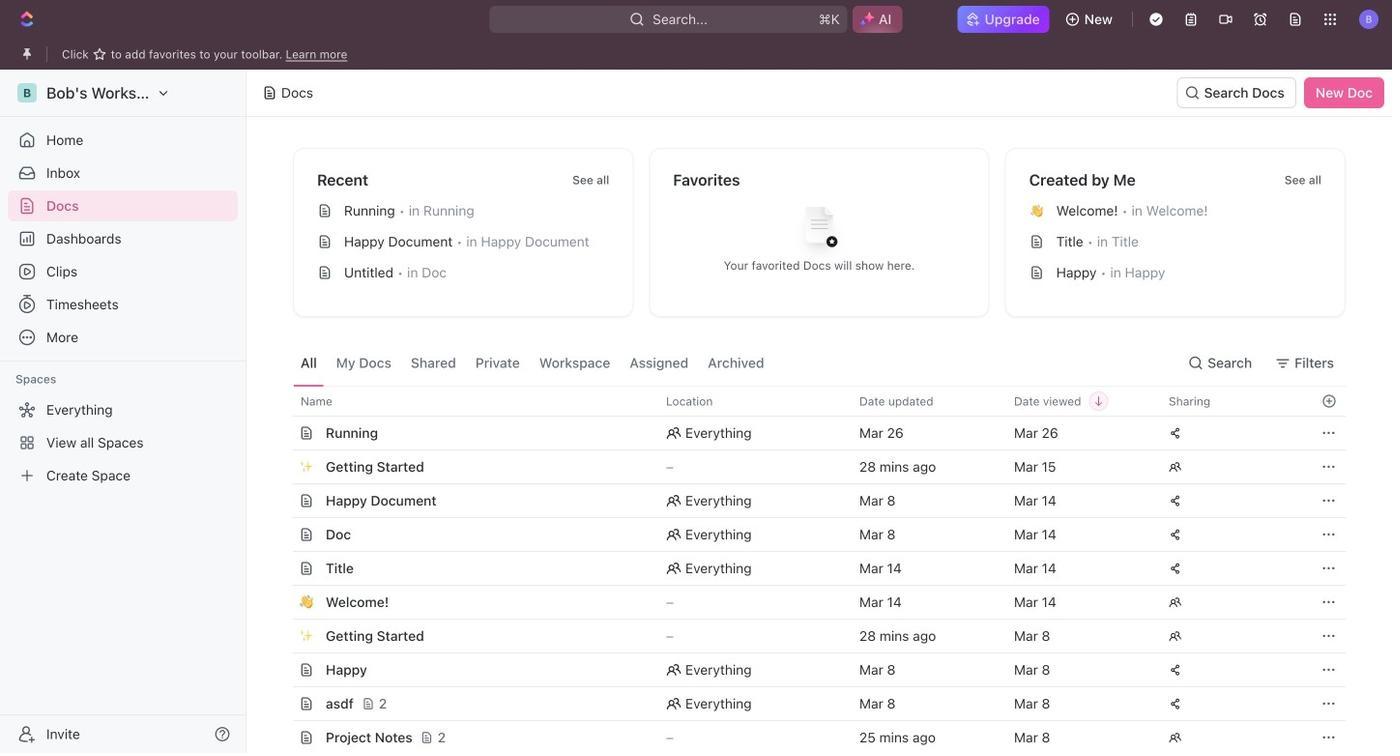 Task type: vqa. For each thing, say whether or not it's contained in the screenshot.
alert
no



Task type: locate. For each thing, give the bounding box(es) containing it.
3 row from the top
[[272, 450, 1346, 484]]

4 row from the top
[[272, 483, 1346, 518]]

2 row from the top
[[272, 416, 1346, 451]]

row
[[272, 386, 1346, 417], [272, 416, 1346, 451], [272, 450, 1346, 484], [272, 483, 1346, 518], [272, 517, 1346, 552], [272, 551, 1346, 586], [272, 585, 1346, 620], [272, 619, 1346, 654], [272, 653, 1346, 688], [272, 687, 1346, 721], [272, 720, 1346, 753]]

tab list
[[293, 340, 772, 386]]

table
[[272, 386, 1346, 753]]

9 row from the top
[[272, 653, 1346, 688]]

no favorited docs image
[[781, 192, 858, 269]]

tree
[[8, 395, 238, 491]]

1 row from the top
[[272, 386, 1346, 417]]



Task type: describe. For each thing, give the bounding box(es) containing it.
tree inside sidebar navigation
[[8, 395, 238, 491]]

11 row from the top
[[272, 720, 1346, 753]]

bob's workspace, , element
[[17, 83, 37, 102]]

sidebar navigation
[[0, 70, 250, 753]]

7 row from the top
[[272, 585, 1346, 620]]

5 row from the top
[[272, 517, 1346, 552]]

10 row from the top
[[272, 687, 1346, 721]]

8 row from the top
[[272, 619, 1346, 654]]

6 row from the top
[[272, 551, 1346, 586]]



